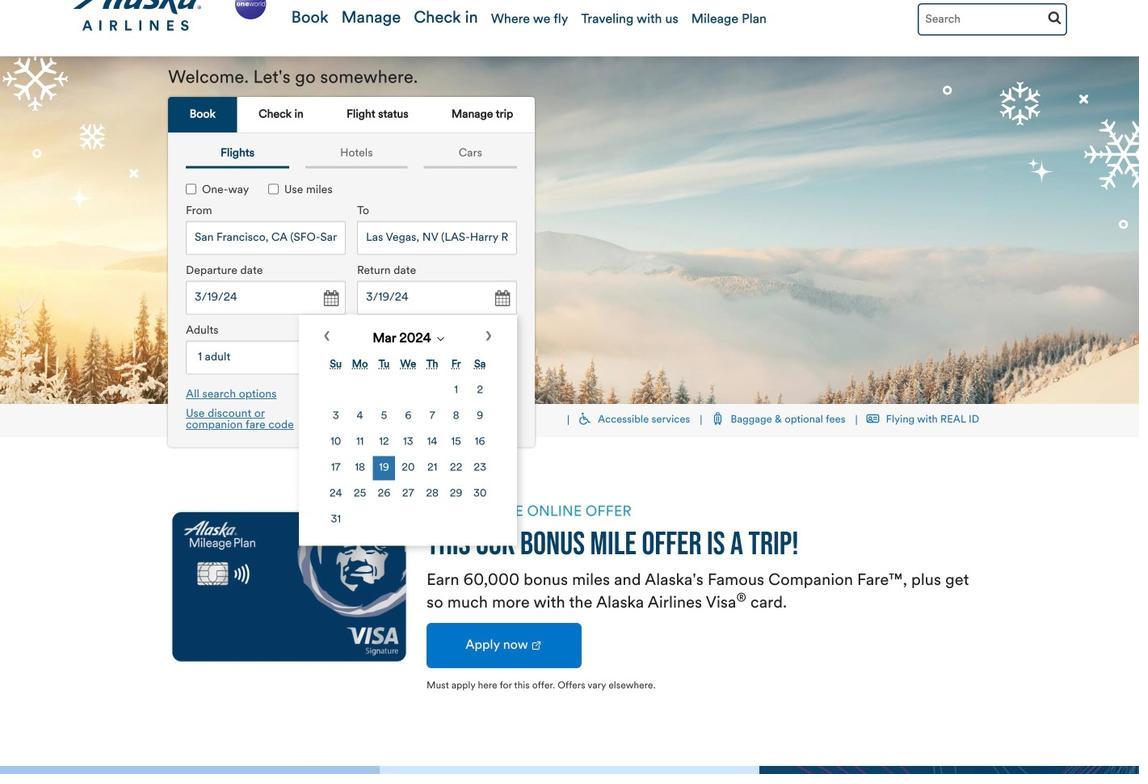Task type: describe. For each thing, give the bounding box(es) containing it.
3 row from the top
[[325, 430, 491, 455]]

4 row from the top
[[325, 456, 491, 480]]

alaska airlines logo image
[[72, 0, 204, 32]]

snow covered mountains and evergreen trees at dusk element
[[0, 57, 1140, 404]]

5 row from the top
[[325, 482, 491, 506]]

open datepicker image
[[319, 287, 342, 310]]

this 60k bonus mile offer is a trip. image
[[427, 531, 798, 563]]

1 vertical spatial tab list
[[178, 142, 525, 168]]

Search text field
[[918, 3, 1068, 36]]



Task type: vqa. For each thing, say whether or not it's contained in the screenshot.
fourth row from the bottom of the page
yes



Task type: locate. For each thing, give the bounding box(es) containing it.
cell
[[445, 379, 468, 403], [469, 379, 491, 403], [325, 404, 347, 429], [349, 404, 372, 429], [373, 404, 395, 429], [397, 404, 420, 429], [421, 404, 444, 429], [445, 404, 468, 429], [469, 404, 491, 429], [325, 430, 347, 455], [349, 430, 372, 455], [373, 430, 395, 455], [397, 430, 420, 455], [421, 430, 444, 455], [445, 430, 468, 455], [469, 430, 491, 455], [325, 456, 347, 480], [349, 456, 372, 480], [373, 456, 395, 480], [397, 456, 420, 480], [421, 456, 444, 480], [445, 456, 468, 480], [469, 456, 491, 480], [325, 482, 347, 506], [349, 482, 372, 506], [373, 482, 395, 506], [397, 482, 420, 506], [421, 482, 444, 506], [445, 482, 468, 506], [469, 482, 491, 506], [325, 508, 347, 532]]

0 vertical spatial tab list
[[168, 97, 535, 134]]

grid
[[323, 351, 493, 534]]

None text field
[[186, 221, 346, 255], [357, 221, 517, 255], [186, 221, 346, 255], [357, 221, 517, 255]]

tab list
[[168, 97, 535, 134], [178, 142, 525, 168]]

oneworld logo image
[[232, 0, 270, 23]]

search button image
[[1048, 11, 1062, 24]]

open datepicker image
[[491, 287, 513, 310]]

None checkbox
[[186, 184, 196, 194], [268, 184, 279, 194], [186, 184, 196, 194], [268, 184, 279, 194]]

2 row from the top
[[325, 404, 491, 429]]

form
[[174, 164, 523, 546]]

row
[[325, 379, 491, 403], [325, 404, 491, 429], [325, 430, 491, 455], [325, 456, 491, 480], [325, 482, 491, 506]]

header nav bar navigation
[[0, 0, 1140, 69]]

None text field
[[186, 281, 346, 315], [357, 281, 517, 315], [186, 281, 346, 315], [357, 281, 517, 315]]

visa card element
[[168, 502, 411, 672]]

1 row from the top
[[325, 379, 491, 403]]



